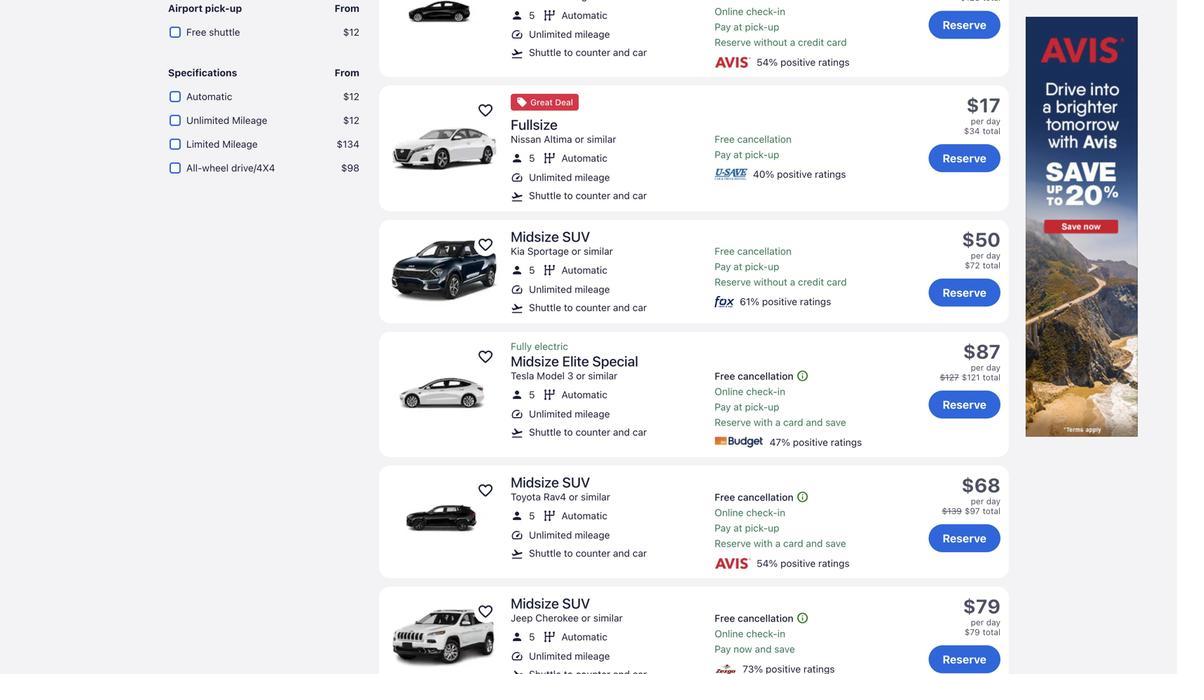 Task type: vqa. For each thing, say whether or not it's contained in the screenshot.
"22" associated with 2nd 22 button from right
no



Task type: locate. For each thing, give the bounding box(es) containing it.
5
[[529, 9, 535, 21], [529, 153, 535, 164], [529, 265, 535, 276], [529, 389, 535, 401], [529, 511, 535, 522], [529, 632, 535, 643]]

without inside the online check-in pay at pick-up reserve without a credit card
[[754, 36, 787, 48]]

free cancellation up online check-in pay now and save
[[715, 613, 794, 625]]

free cancellation pay at pick-up reserve without a credit card
[[715, 245, 847, 288]]

mileage for limited mileage
[[222, 138, 258, 150]]

5 shuttle to counter and car from the top
[[529, 548, 647, 559]]

6 reserve link from the top
[[929, 646, 1001, 674]]

0 vertical spatial free cancellation
[[715, 371, 794, 382]]

fullsize
[[511, 116, 558, 133]]

suv up jeep cherokee or similar
[[562, 595, 590, 612]]

tesla
[[511, 370, 534, 382]]

unlimited mileage down jeep cherokee or similar
[[529, 651, 610, 662]]

$68
[[962, 474, 1001, 497]]

all-wheel drive/4x4
[[186, 162, 275, 174]]

free cancellation
[[715, 371, 794, 382], [715, 492, 794, 503], [715, 613, 794, 625]]

list for $87
[[511, 370, 706, 421]]

cancellation up 40%
[[737, 133, 792, 145]]

and
[[613, 47, 630, 58], [613, 190, 630, 201], [613, 302, 630, 314], [806, 417, 823, 428], [613, 427, 630, 438], [806, 538, 823, 550], [613, 548, 630, 559], [755, 644, 772, 655]]

drive/4x4
[[231, 162, 275, 174]]

from
[[335, 2, 359, 14], [335, 67, 359, 78]]

reserve button
[[929, 11, 1001, 39], [929, 144, 1001, 172], [929, 279, 1001, 307], [929, 391, 1001, 419], [929, 525, 1001, 553], [929, 646, 1001, 674]]

total for $79
[[983, 628, 1001, 637]]

0 vertical spatial online check-in pay at pick-up reserve with a card and save
[[715, 386, 846, 428]]

total for $17
[[983, 126, 1001, 136]]

free cancellation button up online check-in pay now and save
[[715, 612, 919, 625]]

3 reserve link from the top
[[929, 279, 1001, 307]]

similar for $79
[[593, 613, 623, 624]]

2 car from the top
[[633, 190, 647, 201]]

4 per from the top
[[971, 497, 984, 506]]

3 at from the top
[[734, 261, 742, 272]]

day for $50
[[986, 251, 1001, 261]]

card inside free cancellation pay at pick-up reserve without a credit card
[[827, 276, 847, 288]]

per inside '$50 per day $72 total'
[[971, 251, 984, 261]]

free
[[186, 26, 206, 38], [715, 133, 735, 145], [715, 245, 735, 257], [715, 371, 735, 382], [715, 492, 735, 503], [715, 613, 735, 625]]

per for $17
[[971, 116, 984, 126]]

1 shuttle to counter and car from the top
[[529, 47, 647, 58]]

unlimited mileage down kia sportage or similar
[[529, 284, 610, 295]]

3 5 from the top
[[529, 265, 535, 276]]

5 per from the top
[[971, 618, 984, 628]]

midsize suv inside the midsize suv from zezgo at $79 total element
[[511, 595, 590, 612]]

or for $50
[[572, 245, 581, 257]]

shuttle up sportage
[[529, 190, 561, 201]]

$134
[[337, 138, 359, 150]]

reserve link
[[929, 11, 1001, 39], [929, 144, 1001, 172], [929, 279, 1001, 307], [929, 391, 1001, 419], [929, 525, 1001, 553], [929, 646, 1001, 674]]

day inside $87 per day $127 $121 total
[[986, 363, 1001, 373]]

1 vertical spatial 54% positive ratings
[[757, 558, 850, 570]]

5 for $50
[[529, 265, 535, 276]]

shuttle for $68
[[529, 548, 561, 559]]

2 free cancellation button from the top
[[715, 491, 919, 504]]

unlimited mileage up deal
[[529, 29, 610, 40]]

total inside $17 per day $34 total
[[983, 126, 1001, 136]]

shuttle down rav4
[[529, 548, 561, 559]]

free down the midsize suv from avis at $97 total element
[[715, 492, 735, 503]]

up inside free cancellation pay at pick-up reserve without a credit card
[[768, 261, 779, 272]]

0 vertical spatial with
[[754, 417, 773, 428]]

similar right sportage
[[584, 245, 613, 257]]

3 free cancellation from the top
[[715, 613, 794, 625]]

avis rental company image up the midsize suv from zezgo at $79 total element
[[715, 558, 751, 570]]

3 list from the top
[[511, 245, 706, 296]]

4 cancellation from the top
[[738, 492, 794, 503]]

shuttle to counter and car up fully electric midsize elite special at bottom
[[529, 302, 647, 314]]

2 credit from the top
[[798, 276, 824, 288]]

2 per from the top
[[971, 251, 984, 261]]

1 list from the top
[[511, 0, 706, 41]]

to up kia sportage or similar
[[564, 190, 573, 201]]

check- inside online check-in pay now and save
[[746, 629, 778, 640]]

pay inside free cancellation pay at pick-up
[[715, 149, 731, 160]]

1 check- from the top
[[746, 6, 778, 17]]

2 vertical spatial $12
[[343, 115, 359, 126]]

$12 for shuttle
[[343, 26, 359, 38]]

midsize up jeep
[[511, 595, 559, 612]]

unlimited
[[529, 29, 572, 40], [186, 115, 229, 126], [529, 172, 572, 183], [529, 284, 572, 295], [529, 408, 572, 420], [529, 530, 572, 541], [529, 651, 572, 662]]

$139
[[942, 506, 962, 516]]

altima
[[544, 133, 572, 145]]

1 reserve button from the top
[[929, 11, 1001, 39]]

2 54% positive ratings from the top
[[757, 558, 850, 570]]

54% positive ratings
[[757, 56, 850, 68], [757, 558, 850, 570]]

midsize suv up cherokee
[[511, 595, 590, 612]]

free cancellation down midsize elite special from budget at $121 total 'element'
[[715, 371, 794, 382]]

1 vertical spatial $12
[[343, 91, 359, 102]]

car
[[633, 47, 647, 58], [633, 190, 647, 201], [633, 302, 647, 314], [633, 427, 647, 438], [633, 548, 647, 559]]

1 vertical spatial with
[[754, 538, 773, 550]]

similar right rav4
[[581, 491, 610, 503]]

reserve button for $87
[[929, 391, 1001, 419]]

car for $87
[[633, 427, 647, 438]]

unlimited for jeep
[[529, 651, 572, 662]]

2 free cancellation from the top
[[715, 492, 794, 503]]

0 vertical spatial mileage
[[232, 115, 267, 126]]

5 cancellation from the top
[[738, 613, 794, 625]]

1 free cancellation from the top
[[715, 371, 794, 382]]

Save Fullsize from U-Save to a trip checkbox
[[474, 99, 497, 122]]

list containing jeep cherokee or similar
[[511, 612, 706, 663]]

1 midsize from the top
[[511, 228, 559, 245]]

free cancellation pay at pick-up
[[715, 133, 792, 160]]

4 check- from the top
[[746, 629, 778, 640]]

counter
[[576, 47, 610, 58], [576, 190, 610, 201], [576, 302, 610, 314], [576, 427, 610, 438], [576, 548, 610, 559]]

wheel
[[202, 162, 229, 174]]

unlimited mileage
[[186, 115, 267, 126]]

3 midsize suv from the top
[[511, 595, 590, 612]]

1 vertical spatial without
[[754, 276, 787, 288]]

midsize suv inside the midsize suv from avis at $97 total element
[[511, 474, 590, 491]]

2 counter from the top
[[576, 190, 610, 201]]

automatic
[[562, 9, 607, 21], [186, 91, 232, 102], [562, 153, 607, 164], [562, 265, 607, 276], [562, 389, 607, 401], [562, 511, 607, 522], [562, 632, 607, 643]]

automatic for kia sportage or similar
[[562, 265, 607, 276]]

to down 3
[[564, 427, 573, 438]]

1 vertical spatial free cancellation button
[[715, 491, 919, 504]]

3 midsize from the top
[[511, 474, 559, 491]]

midsize suv from avis at $97 total element
[[502, 474, 919, 491]]

1 shuttle from the top
[[529, 47, 561, 58]]

shuttle to counter and car up deal
[[529, 47, 647, 58]]

per inside $87 per day $127 $121 total
[[971, 363, 984, 373]]

0 vertical spatial $79
[[963, 595, 1001, 618]]

4 midsize from the top
[[511, 595, 559, 612]]

3 car from the top
[[633, 302, 647, 314]]

5 list from the top
[[511, 491, 706, 542]]

cancellation up the 61%
[[737, 245, 792, 257]]

1 at from the top
[[734, 21, 742, 33]]

or right 3
[[576, 370, 585, 382]]

3 counter from the top
[[576, 302, 610, 314]]

online check-in pay now and save
[[715, 629, 795, 655]]

unlimited mileage down toyota rav4 or similar
[[529, 530, 610, 541]]

6 list from the top
[[511, 612, 706, 663]]

3 in from the top
[[778, 507, 785, 519]]

great
[[530, 97, 553, 107]]

limited mileage
[[186, 138, 258, 150]]

now
[[734, 644, 752, 655]]

4 total from the top
[[983, 506, 1001, 516]]

positive for $87
[[793, 437, 828, 448]]

$97
[[965, 506, 980, 516]]

5 reserve button from the top
[[929, 525, 1001, 553]]

0 vertical spatial 54% positive ratings
[[757, 56, 850, 68]]

5 car from the top
[[633, 548, 647, 559]]

reserve button for $17
[[929, 144, 1001, 172]]

without
[[754, 36, 787, 48], [754, 276, 787, 288]]

mileage for $87
[[575, 408, 610, 420]]

cancellation inside free cancellation pay at pick-up
[[737, 133, 792, 145]]

per for $50
[[971, 251, 984, 261]]

cancellation down the "47%"
[[738, 492, 794, 503]]

0 vertical spatial 54%
[[757, 56, 778, 68]]

free cancellation button for $79
[[715, 612, 919, 625]]

midsize up toyota
[[511, 474, 559, 491]]

0 vertical spatial from
[[335, 2, 359, 14]]

midsize suv inside midsize suv from fox at $72 total element
[[511, 228, 590, 245]]

suv for $68
[[562, 474, 590, 491]]

avis rental company image
[[715, 57, 751, 68], [715, 558, 751, 570]]

cancellation up online check-in pay now and save
[[738, 613, 794, 625]]

2 vertical spatial free cancellation button
[[715, 612, 919, 625]]

unlimited down sportage
[[529, 284, 572, 295]]

1 total from the top
[[983, 126, 1001, 136]]

positive
[[781, 56, 816, 68], [777, 169, 812, 180], [762, 296, 797, 308], [793, 437, 828, 448], [781, 558, 816, 570]]

5 5 from the top
[[529, 511, 535, 522]]

mileage for $50
[[575, 284, 610, 295]]

to up deal
[[564, 47, 573, 58]]

shuttle up great
[[529, 47, 561, 58]]

or right sportage
[[572, 245, 581, 257]]

1 vertical spatial credit
[[798, 276, 824, 288]]

or for $79
[[581, 613, 591, 624]]

jeep
[[511, 613, 533, 624]]

0 vertical spatial suv
[[562, 228, 590, 245]]

free down midsize suv from fox at $72 total element
[[715, 245, 735, 257]]

3 mileage from the top
[[575, 284, 610, 295]]

pay
[[715, 21, 731, 33], [715, 149, 731, 160], [715, 261, 731, 272], [715, 401, 731, 413], [715, 523, 731, 534], [715, 644, 731, 655]]

2 with from the top
[[754, 538, 773, 550]]

list containing tesla model 3 or similar
[[511, 370, 706, 421]]

$87 per day $127 $121 total
[[940, 340, 1001, 382]]

total inside '$50 per day $72 total'
[[983, 261, 1001, 270]]

online check-in pay at pick-up reserve with a card and save
[[715, 386, 846, 428], [715, 507, 846, 550]]

airport
[[168, 2, 203, 14]]

unlimited mileage down nissan altima or similar
[[529, 172, 610, 183]]

to for $68
[[564, 548, 573, 559]]

midsize suv up sportage
[[511, 228, 590, 245]]

without inside free cancellation pay at pick-up reserve without a credit card
[[754, 276, 787, 288]]

2 pay from the top
[[715, 149, 731, 160]]

or right rav4
[[569, 491, 578, 503]]

0 vertical spatial midsize suv
[[511, 228, 590, 245]]

54% down the online check-in pay at pick-up reserve without a credit card
[[757, 56, 778, 68]]

$79 per day $79 total
[[963, 595, 1001, 637]]

4 mileage from the top
[[575, 408, 610, 420]]

1 vertical spatial avis rental company image
[[715, 558, 751, 570]]

total inside $79 per day $79 total
[[983, 628, 1001, 637]]

0 vertical spatial credit
[[798, 36, 824, 48]]

$17
[[966, 93, 1001, 117]]

shuttle to counter and car down 3
[[529, 427, 647, 438]]

midsize suv from zezgo at $79 total element
[[502, 595, 919, 612]]

shuttle to counter and car for $87
[[529, 427, 647, 438]]

shuttle down model
[[529, 427, 561, 438]]

0 vertical spatial free cancellation button
[[715, 370, 919, 383]]

1 vertical spatial $79
[[965, 628, 980, 637]]

day inside '$50 per day $72 total'
[[986, 251, 1001, 261]]

54%
[[757, 56, 778, 68], [757, 558, 778, 570]]

free shuttle
[[186, 26, 240, 38]]

jeep cherokee or similar
[[511, 613, 623, 624]]

per inside $79 per day $79 total
[[971, 618, 984, 628]]

1 online check-in pay at pick-up reserve with a card and save from the top
[[715, 386, 846, 428]]

reserve button for $79
[[929, 646, 1001, 674]]

2 vertical spatial suv
[[562, 595, 590, 612]]

4 car from the top
[[633, 427, 647, 438]]

midsize for $79
[[511, 595, 559, 612]]

1 unlimited mileage from the top
[[529, 29, 610, 40]]

to for $87
[[564, 427, 573, 438]]

credit inside free cancellation pay at pick-up reserve without a credit card
[[798, 276, 824, 288]]

1 5 from the top
[[529, 9, 535, 21]]

up
[[230, 2, 242, 14], [768, 21, 779, 33], [768, 149, 779, 160], [768, 261, 779, 272], [768, 401, 779, 413], [768, 523, 779, 534]]

unlimited mileage
[[529, 29, 610, 40], [529, 172, 610, 183], [529, 284, 610, 295], [529, 408, 610, 420], [529, 530, 610, 541], [529, 651, 610, 662]]

mileage
[[232, 115, 267, 126], [222, 138, 258, 150]]

1 free cancellation button from the top
[[715, 370, 919, 383]]

cancellation down midsize elite special from budget at $121 total 'element'
[[738, 371, 794, 382]]

reserve button for $50
[[929, 279, 1001, 307]]

4 shuttle from the top
[[529, 427, 561, 438]]

5 pay from the top
[[715, 523, 731, 534]]

midsize suv for $68
[[511, 474, 590, 491]]

midsize suv up rav4
[[511, 474, 590, 491]]

shuttle to counter and car for $68
[[529, 548, 647, 559]]

2 without from the top
[[754, 276, 787, 288]]

to up electric
[[564, 302, 573, 314]]

2 vertical spatial save
[[774, 644, 795, 655]]

unlimited for nissan
[[529, 172, 572, 183]]

free cancellation down the midsize suv from avis at $97 total element
[[715, 492, 794, 503]]

similar right altima
[[587, 133, 616, 145]]

2 at from the top
[[734, 149, 742, 160]]

4 day from the top
[[986, 497, 1001, 506]]

or right cherokee
[[581, 613, 591, 624]]

budget rental company image
[[715, 437, 764, 448]]

3 shuttle from the top
[[529, 302, 561, 314]]

fully
[[511, 341, 532, 352]]

1 from from the top
[[335, 2, 359, 14]]

reserve link for $79
[[929, 646, 1001, 674]]

0 vertical spatial avis rental company image
[[715, 57, 751, 68]]

online inside the online check-in pay at pick-up reserve without a credit card
[[715, 6, 744, 17]]

2 cancellation from the top
[[737, 245, 792, 257]]

1 vertical spatial midsize suv
[[511, 474, 590, 491]]

unlimited down rav4
[[529, 530, 572, 541]]

1 vertical spatial mileage
[[222, 138, 258, 150]]

midsize suv from fox at $72 total element
[[502, 228, 919, 245]]

free cancellation button for $87
[[715, 370, 919, 383]]

free down midsize elite special from budget at $121 total 'element'
[[715, 371, 735, 382]]

shuttle to counter and car
[[529, 47, 647, 58], [529, 190, 647, 201], [529, 302, 647, 314], [529, 427, 647, 438], [529, 548, 647, 559]]

pick- inside free cancellation pay at pick-up reserve without a credit card
[[745, 261, 768, 272]]

pick-
[[205, 2, 230, 14], [745, 21, 768, 33], [745, 149, 768, 160], [745, 261, 768, 272], [745, 401, 768, 413], [745, 523, 768, 534]]

1 cancellation from the top
[[737, 133, 792, 145]]

free down fullsize from u-save at $34 total 'element'
[[715, 133, 735, 145]]

3 suv from the top
[[562, 595, 590, 612]]

4 at from the top
[[734, 401, 742, 413]]

unlimited down cherokee
[[529, 651, 572, 662]]

check- inside the online check-in pay at pick-up reserve without a credit card
[[746, 6, 778, 17]]

toyota
[[511, 491, 541, 503]]

2 vertical spatial free cancellation
[[715, 613, 794, 625]]

2 midsize suv from the top
[[511, 474, 590, 491]]

3 unlimited mileage from the top
[[529, 284, 610, 295]]

free cancellation button
[[715, 370, 919, 383], [715, 491, 919, 504], [715, 612, 919, 625]]

suv up kia sportage or similar
[[562, 228, 590, 245]]

free cancellation button up 47% positive ratings
[[715, 370, 919, 383]]

54% positive ratings for pay at pick-up
[[757, 558, 850, 570]]

mileage
[[575, 29, 610, 40], [575, 172, 610, 183], [575, 284, 610, 295], [575, 408, 610, 420], [575, 530, 610, 541], [575, 651, 610, 662]]

1 vertical spatial free cancellation
[[715, 492, 794, 503]]

3 per from the top
[[971, 363, 984, 373]]

0 vertical spatial without
[[754, 36, 787, 48]]

card
[[827, 36, 847, 48], [827, 276, 847, 288], [783, 417, 803, 428], [783, 538, 803, 550]]

suv up toyota rav4 or similar
[[562, 474, 590, 491]]

5 shuttle from the top
[[529, 548, 561, 559]]

to down toyota rav4 or similar
[[564, 548, 573, 559]]

2 from from the top
[[335, 67, 359, 78]]

$72
[[965, 261, 980, 270]]

per for $68
[[971, 497, 984, 506]]

cancellation
[[737, 133, 792, 145], [737, 245, 792, 257], [738, 371, 794, 382], [738, 492, 794, 503], [738, 613, 794, 625]]

3 free cancellation button from the top
[[715, 612, 919, 625]]

54% up the midsize suv from zezgo at $79 total element
[[757, 558, 778, 570]]

small image
[[511, 9, 523, 22], [543, 9, 556, 22], [511, 28, 523, 41], [511, 152, 523, 165], [543, 152, 556, 165], [511, 171, 523, 184], [511, 190, 523, 203], [543, 264, 556, 277], [511, 283, 523, 296], [511, 303, 523, 315], [794, 370, 812, 382], [511, 389, 523, 402], [543, 389, 556, 402], [511, 427, 523, 440], [543, 510, 556, 523], [794, 612, 812, 625], [511, 651, 523, 663]]

day inside $17 per day $34 total
[[986, 116, 1001, 126]]

online check-in pay at pick-up reserve with a card and save for $68
[[715, 507, 846, 550]]

mileage up all-wheel drive/4x4
[[222, 138, 258, 150]]

ratings
[[818, 56, 850, 68], [815, 169, 846, 180], [800, 296, 831, 308], [831, 437, 862, 448], [818, 558, 850, 570]]

list containing toyota rav4 or similar
[[511, 491, 706, 542]]

$68 per day $139 $97 total
[[942, 474, 1001, 516]]

1 vertical spatial from
[[335, 67, 359, 78]]

day inside $68 per day $139 $97 total
[[986, 497, 1001, 506]]

per
[[971, 116, 984, 126], [971, 251, 984, 261], [971, 363, 984, 373], [971, 497, 984, 506], [971, 618, 984, 628]]

midsize up sportage
[[511, 228, 559, 245]]

a
[[790, 36, 795, 48], [790, 276, 795, 288], [775, 417, 781, 428], [775, 538, 781, 550]]

3 pay from the top
[[715, 261, 731, 272]]

or
[[575, 133, 584, 145], [572, 245, 581, 257], [576, 370, 585, 382], [569, 491, 578, 503], [581, 613, 591, 624]]

shuttle to counter and car down toyota rav4 or similar
[[529, 548, 647, 559]]

5 for $79
[[529, 632, 535, 643]]

1 vertical spatial online check-in pay at pick-up reserve with a card and save
[[715, 507, 846, 550]]

$121
[[962, 373, 980, 382]]

free cancellation button down 47% positive ratings
[[715, 491, 919, 504]]

credit
[[798, 36, 824, 48], [798, 276, 824, 288]]

at inside free cancellation pay at pick-up
[[734, 149, 742, 160]]

list
[[511, 0, 706, 41], [511, 133, 706, 184], [511, 245, 706, 296], [511, 370, 706, 421], [511, 491, 706, 542], [511, 612, 706, 663]]

fox rental company image
[[715, 296, 734, 308]]

1 54% positive ratings from the top
[[757, 56, 850, 68]]

check-
[[746, 6, 778, 17], [746, 386, 778, 398], [746, 507, 778, 519], [746, 629, 778, 640]]

4 reserve button from the top
[[929, 391, 1001, 419]]

or for $68
[[569, 491, 578, 503]]

per for $87
[[971, 363, 984, 373]]

4 in from the top
[[778, 629, 785, 640]]

1 in from the top
[[778, 6, 785, 17]]

kia sportage or similar
[[511, 245, 613, 257]]

midsize suv
[[511, 228, 590, 245], [511, 474, 590, 491], [511, 595, 590, 612]]

online
[[715, 6, 744, 17], [715, 386, 744, 398], [715, 507, 744, 519], [715, 629, 744, 640]]

40%
[[753, 169, 774, 180]]

day
[[986, 116, 1001, 126], [986, 251, 1001, 261], [986, 363, 1001, 373], [986, 497, 1001, 506], [986, 618, 1001, 628]]

a inside free cancellation pay at pick-up reserve without a credit card
[[790, 276, 795, 288]]

3 shuttle to counter and car from the top
[[529, 302, 647, 314]]

unlimited for tesla
[[529, 408, 572, 420]]

0 vertical spatial save
[[826, 417, 846, 428]]

6 pay from the top
[[715, 644, 731, 655]]

per inside $68 per day $139 $97 total
[[971, 497, 984, 506]]

shuttle up electric
[[529, 302, 561, 314]]

midsize inside fully electric midsize elite special
[[511, 353, 559, 369]]

1 counter from the top
[[576, 47, 610, 58]]

a inside the online check-in pay at pick-up reserve without a credit card
[[790, 36, 795, 48]]

pay inside the online check-in pay at pick-up reserve without a credit card
[[715, 21, 731, 33]]

0 vertical spatial $12
[[343, 26, 359, 38]]

counter for $68
[[576, 548, 610, 559]]

unlimited mileage for $50
[[529, 284, 610, 295]]

1 avis rental company image from the top
[[715, 57, 751, 68]]

list containing kia sportage or similar
[[511, 245, 706, 296]]

1 car from the top
[[633, 47, 647, 58]]

4 pay from the top
[[715, 401, 731, 413]]

1 vertical spatial suv
[[562, 474, 590, 491]]

small image
[[511, 47, 523, 60], [511, 264, 523, 277], [511, 408, 523, 421], [794, 491, 812, 504], [511, 510, 523, 523], [511, 529, 523, 542], [511, 548, 523, 561], [511, 631, 523, 644], [543, 631, 556, 644], [511, 670, 523, 675]]

1 vertical spatial 54%
[[757, 558, 778, 570]]

to
[[564, 47, 573, 58], [564, 190, 573, 201], [564, 302, 573, 314], [564, 427, 573, 438], [564, 548, 573, 559]]

per inside $17 per day $34 total
[[971, 116, 984, 126]]

3 $12 from the top
[[343, 115, 359, 126]]

midsize suv for $79
[[511, 595, 590, 612]]

1 pay from the top
[[715, 21, 731, 33]]

unlimited mileage for $79
[[529, 651, 610, 662]]

nissan altima or similar
[[511, 133, 616, 145]]

2 day from the top
[[986, 251, 1001, 261]]

5 reserve link from the top
[[929, 525, 1001, 553]]

1 vertical spatial save
[[826, 538, 846, 550]]

6 mileage from the top
[[575, 651, 610, 662]]

car for $50
[[633, 302, 647, 314]]

in
[[778, 6, 785, 17], [778, 386, 785, 398], [778, 507, 785, 519], [778, 629, 785, 640]]

2 reserve link from the top
[[929, 144, 1001, 172]]

with for $68
[[754, 538, 773, 550]]

1 with from the top
[[754, 417, 773, 428]]

unlimited down model
[[529, 408, 572, 420]]

4 counter from the top
[[576, 427, 610, 438]]

day inside $79 per day $79 total
[[986, 618, 1001, 628]]

1 suv from the top
[[562, 228, 590, 245]]

at
[[734, 21, 742, 33], [734, 149, 742, 160], [734, 261, 742, 272], [734, 401, 742, 413], [734, 523, 742, 534]]

1 online from the top
[[715, 6, 744, 17]]

unlimited down altima
[[529, 172, 572, 183]]

unlimited mileage down 3
[[529, 408, 610, 420]]

avis rental company image down the online check-in pay at pick-up reserve without a credit card
[[715, 57, 751, 68]]

shuttle
[[529, 47, 561, 58], [529, 190, 561, 201], [529, 302, 561, 314], [529, 427, 561, 438], [529, 548, 561, 559]]

mileage for $68
[[575, 530, 610, 541]]

4 to from the top
[[564, 427, 573, 438]]

3 day from the top
[[986, 363, 1001, 373]]

day for $68
[[986, 497, 1001, 506]]

5 for $68
[[529, 511, 535, 522]]

Save Midsize SUV from Fox to a trip checkbox
[[474, 234, 497, 256]]

and inside online check-in pay now and save
[[755, 644, 772, 655]]

2 vertical spatial midsize suv
[[511, 595, 590, 612]]

2 unlimited mileage from the top
[[529, 172, 610, 183]]

47%
[[770, 437, 790, 448]]

shuttle to counter and car up kia sportage or similar
[[529, 190, 647, 201]]

list containing 5
[[511, 0, 706, 41]]

2 shuttle from the top
[[529, 190, 561, 201]]

5 counter from the top
[[576, 548, 610, 559]]

mileage up limited mileage
[[232, 115, 267, 126]]

reserve inside the online check-in pay at pick-up reserve without a credit card
[[715, 36, 751, 48]]

61%
[[740, 296, 759, 308]]

midsize
[[511, 228, 559, 245], [511, 353, 559, 369], [511, 474, 559, 491], [511, 595, 559, 612]]

2 reserve button from the top
[[929, 144, 1001, 172]]

similar right cherokee
[[593, 613, 623, 624]]

suv
[[562, 228, 590, 245], [562, 474, 590, 491], [562, 595, 590, 612]]

midsize up tesla
[[511, 353, 559, 369]]

$12
[[343, 26, 359, 38], [343, 91, 359, 102], [343, 115, 359, 126]]

cancellation inside free cancellation pay at pick-up reserve without a credit card
[[737, 245, 792, 257]]

$50 per day $72 total
[[962, 228, 1001, 270]]

ratings for $50
[[800, 296, 831, 308]]

4 unlimited mileage from the top
[[529, 408, 610, 420]]



Task type: describe. For each thing, give the bounding box(es) containing it.
rav4
[[544, 491, 566, 503]]

$98
[[341, 162, 359, 174]]

2 $12 from the top
[[343, 91, 359, 102]]

unlimited up limited at the left of page
[[186, 115, 229, 126]]

deal
[[555, 97, 573, 107]]

shuttle for $87
[[529, 427, 561, 438]]

unlimited up 'great deal'
[[529, 29, 572, 40]]

pick- inside free cancellation pay at pick-up
[[745, 149, 768, 160]]

$87
[[963, 340, 1001, 363]]

pay inside free cancellation pay at pick-up reserve without a credit card
[[715, 261, 731, 272]]

special
[[592, 353, 638, 369]]

unlimited for toyota
[[529, 530, 572, 541]]

free down airport pick-up
[[186, 26, 206, 38]]

total for $50
[[983, 261, 1001, 270]]

ratings for $87
[[831, 437, 862, 448]]

list for $68
[[511, 491, 706, 542]]

pick- inside the online check-in pay at pick-up reserve without a credit card
[[745, 21, 768, 33]]

reserve button for $68
[[929, 525, 1001, 553]]

$12 for mileage
[[343, 115, 359, 126]]

fully electric midsize elite special
[[511, 341, 638, 369]]

automatic for nissan altima or similar
[[562, 153, 607, 164]]

cancellation for $87
[[738, 371, 794, 382]]

fullsize from u-save at $34 total element
[[502, 116, 919, 133]]

list for $50
[[511, 245, 706, 296]]

3 online from the top
[[715, 507, 744, 519]]

with for $87
[[754, 417, 773, 428]]

Save Midsize SUV from ZezGo to a trip checkbox
[[474, 601, 497, 623]]

61% positive ratings
[[740, 296, 831, 308]]

in inside online check-in pay now and save
[[778, 629, 785, 640]]

cancellation for $68
[[738, 492, 794, 503]]

nissan
[[511, 133, 541, 145]]

2 in from the top
[[778, 386, 785, 398]]

sportage
[[527, 245, 569, 257]]

suv for $79
[[562, 595, 590, 612]]

free cancellation button for $68
[[715, 491, 919, 504]]

at inside the online check-in pay at pick-up reserve without a credit card
[[734, 21, 742, 33]]

$79 inside $79 per day $79 total
[[965, 628, 980, 637]]

online check-in pay at pick-up reserve with a card and save for $87
[[715, 386, 846, 428]]

all-
[[186, 162, 202, 174]]

great deal
[[530, 97, 573, 107]]

5 for $87
[[529, 389, 535, 401]]

xsmall image
[[516, 97, 528, 108]]

from for airport pick-up
[[335, 2, 359, 14]]

save for $68
[[826, 538, 846, 550]]

tesla model 3 or similar
[[511, 370, 618, 382]]

shuttle for $50
[[529, 302, 561, 314]]

avis rental company image for reserve without a credit card
[[715, 57, 751, 68]]

toyota rav4 or similar
[[511, 491, 610, 503]]

reserve link for $50
[[929, 279, 1001, 307]]

day for $87
[[986, 363, 1001, 373]]

reserve link for $68
[[929, 525, 1001, 553]]

elite
[[562, 353, 589, 369]]

1 to from the top
[[564, 47, 573, 58]]

Save Midsize Elite Special from Budget to a trip checkbox
[[474, 346, 497, 368]]

car for $68
[[633, 548, 647, 559]]

40% positive ratings
[[753, 169, 846, 180]]

2 shuttle to counter and car from the top
[[529, 190, 647, 201]]

per for $79
[[971, 618, 984, 628]]

5 at from the top
[[734, 523, 742, 534]]

zezgo rental company image
[[715, 664, 737, 675]]

unlimited for kia
[[529, 284, 572, 295]]

list containing nissan altima or similar
[[511, 133, 706, 184]]

credit inside the online check-in pay at pick-up reserve without a credit card
[[798, 36, 824, 48]]

or right altima
[[575, 133, 584, 145]]

automatic for tesla model 3 or similar
[[562, 389, 607, 401]]

card inside the online check-in pay at pick-up reserve without a credit card
[[827, 36, 847, 48]]

shuttle
[[209, 26, 240, 38]]

free cancellation for $68
[[715, 492, 794, 503]]

54% for pay at pick-up
[[757, 56, 778, 68]]

online inside online check-in pay now and save
[[715, 629, 744, 640]]

similar for $50
[[584, 245, 613, 257]]

model
[[537, 370, 565, 382]]

$34
[[964, 126, 980, 136]]

3 check- from the top
[[746, 507, 778, 519]]

1 mileage from the top
[[575, 29, 610, 40]]

pay inside online check-in pay now and save
[[715, 644, 731, 655]]

suv for $50
[[562, 228, 590, 245]]

free down the midsize suv from zezgo at $79 total element
[[715, 613, 735, 625]]

1 reserve link from the top
[[929, 11, 1001, 39]]

47% positive ratings
[[770, 437, 862, 448]]

airport pick-up
[[168, 2, 242, 14]]

counter for $50
[[576, 302, 610, 314]]

ratings for $68
[[818, 558, 850, 570]]

free inside free cancellation pay at pick-up reserve without a credit card
[[715, 245, 735, 257]]

midsize elite special from budget at $121 total element
[[502, 353, 919, 370]]

midsize for $68
[[511, 474, 559, 491]]

$127
[[940, 373, 959, 382]]

2 check- from the top
[[746, 386, 778, 398]]

at inside free cancellation pay at pick-up reserve without a credit card
[[734, 261, 742, 272]]

2 online from the top
[[715, 386, 744, 398]]

cherokee
[[536, 613, 579, 624]]

automatic for toyota rav4 or similar
[[562, 511, 607, 522]]

automatic for jeep cherokee or similar
[[562, 632, 607, 643]]

reserve link for $87
[[929, 391, 1001, 419]]

midsize for $50
[[511, 228, 559, 245]]

day for $17
[[986, 116, 1001, 126]]

total inside $68 per day $139 $97 total
[[983, 506, 1001, 516]]

unlimited mileage for $68
[[529, 530, 610, 541]]

u-save rental company image
[[715, 169, 748, 180]]

positive for $50
[[762, 296, 797, 308]]

reserve inside free cancellation pay at pick-up reserve without a credit card
[[715, 276, 751, 288]]

similar for $68
[[581, 491, 610, 503]]

2 to from the top
[[564, 190, 573, 201]]

similar down special at the bottom
[[588, 370, 618, 382]]

avis rental company image for pay at pick-up
[[715, 558, 751, 570]]

save inside online check-in pay now and save
[[774, 644, 795, 655]]

shuttle to counter and car for $50
[[529, 302, 647, 314]]

2 mileage from the top
[[575, 172, 610, 183]]

free inside free cancellation pay at pick-up
[[715, 133, 735, 145]]

unlimited mileage for $87
[[529, 408, 610, 420]]

Save Midsize SUV from Avis to a trip checkbox
[[474, 480, 497, 502]]

free cancellation for $79
[[715, 613, 794, 625]]

day for $79
[[986, 618, 1001, 628]]

mileage for $79
[[575, 651, 610, 662]]

positive for $68
[[781, 558, 816, 570]]

54% for online check-in
[[757, 558, 778, 570]]

electric
[[535, 341, 568, 352]]

limited
[[186, 138, 220, 150]]

specifications
[[168, 67, 237, 78]]

save for $87
[[826, 417, 846, 428]]

up inside free cancellation pay at pick-up
[[768, 149, 779, 160]]

kia
[[511, 245, 525, 257]]

up inside the online check-in pay at pick-up reserve without a credit card
[[768, 21, 779, 33]]

online check-in pay at pick-up reserve without a credit card
[[715, 6, 847, 48]]

2 5 from the top
[[529, 153, 535, 164]]

$17 per day $34 total
[[964, 93, 1001, 136]]

midsize suv for $50
[[511, 228, 590, 245]]

mileage for unlimited mileage
[[232, 115, 267, 126]]

54% positive ratings for reserve without a credit card
[[757, 56, 850, 68]]

free cancellation for $87
[[715, 371, 794, 382]]

cancellation for $79
[[738, 613, 794, 625]]

total inside $87 per day $127 $121 total
[[983, 373, 1001, 382]]

$50
[[962, 228, 1001, 251]]

from for specifications
[[335, 67, 359, 78]]

in inside the online check-in pay at pick-up reserve without a credit card
[[778, 6, 785, 17]]

reserve link for $17
[[929, 144, 1001, 172]]

to for $50
[[564, 302, 573, 314]]

list for $79
[[511, 612, 706, 663]]

counter for $87
[[576, 427, 610, 438]]

3
[[567, 370, 573, 382]]



